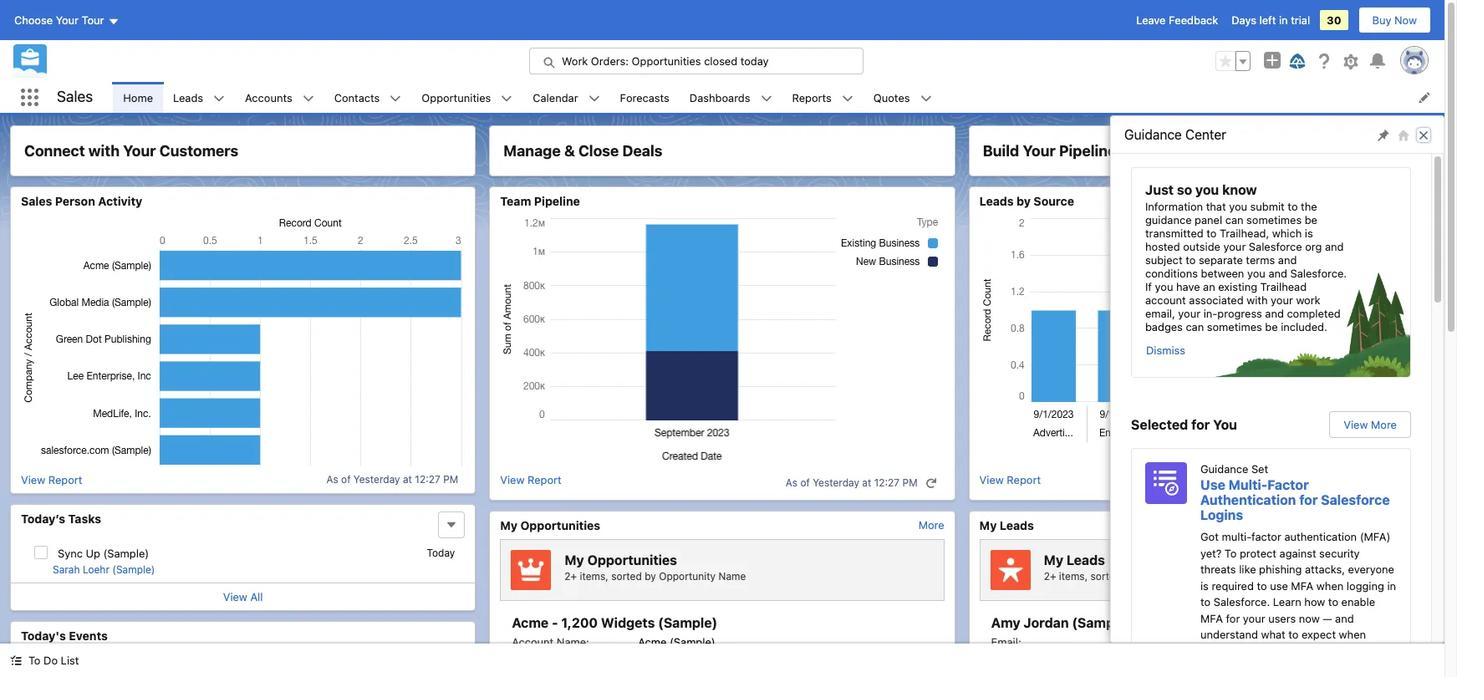 Task type: vqa. For each thing, say whether or not it's contained in the screenshot.
MY in My Opportunities 2+ items, sorted by Opportunity Name
yes



Task type: locate. For each thing, give the bounding box(es) containing it.
opportunities inside my opportunities 2+ items, sorted by opportunity name
[[587, 552, 677, 567]]

your down home link on the top left of page
[[123, 142, 156, 160]]

1 horizontal spatial guidance
[[1200, 462, 1248, 476]]

factor
[[1251, 530, 1281, 543]]

2 horizontal spatial more
[[1398, 518, 1424, 531]]

quotes list item
[[863, 82, 942, 113]]

1 horizontal spatial salesforce.
[[1290, 267, 1347, 280]]

acme for acme (sample)
[[638, 635, 667, 649]]

with right connect
[[88, 142, 120, 160]]

list
[[113, 82, 1445, 113]]

mfa up how
[[1291, 579, 1314, 592]]

text default image
[[213, 93, 225, 104], [588, 93, 600, 104], [760, 93, 772, 104], [842, 93, 853, 104], [920, 93, 932, 104], [925, 477, 937, 489]]

text default image for quotes
[[920, 93, 932, 104]]

salesforce
[[1249, 240, 1302, 253], [1321, 492, 1390, 507], [1200, 644, 1254, 657]]

1 horizontal spatial yesterday
[[813, 476, 859, 489]]

1 vertical spatial guidance
[[1200, 462, 1248, 476]]

mfa right enables
[[1369, 644, 1392, 657]]

is right "which"
[[1305, 227, 1313, 240]]

0 vertical spatial with
[[88, 142, 120, 160]]

0 horizontal spatial by
[[645, 570, 656, 582]]

to right subject
[[1186, 253, 1196, 267]]

to do list
[[28, 654, 79, 667]]

0 horizontal spatial be
[[1265, 320, 1278, 334]]

0 horizontal spatial of
[[341, 473, 351, 486]]

sorted inside my opportunities 2+ items, sorted by opportunity name
[[611, 570, 642, 582]]

text default image left do
[[10, 655, 22, 666]]

1 vertical spatial with
[[1247, 293, 1268, 307]]

orders:
[[591, 54, 629, 68]]

protect
[[1240, 546, 1277, 560]]

text default image inside leads list item
[[213, 93, 225, 104]]

guidance inside guidance set use multi-factor authentication for salesforce logins got multi-factor authentication (mfa) yet? to protect against security threats like phishing attacks, everyone is required to use mfa when logging in to salesforce. learn how to enable mfa for your users now — and understand what to expect when salesforce automatically enables mfa for your org.
[[1200, 462, 1248, 476]]

outside
[[1183, 240, 1221, 253]]

0 horizontal spatial sales
[[21, 194, 52, 208]]

1 horizontal spatial 2+
[[1044, 570, 1056, 582]]

in right left
[[1279, 13, 1288, 27]]

name right opportunity
[[718, 570, 746, 582]]

2 horizontal spatial your
[[1023, 142, 1056, 160]]

build your pipeline
[[983, 142, 1116, 160]]

1 horizontal spatial to
[[1225, 546, 1237, 560]]

salesforce up (mfa)
[[1321, 492, 1390, 507]]

1 vertical spatial when
[[1339, 628, 1366, 641]]

0 vertical spatial can
[[1225, 213, 1244, 227]]

for down understand
[[1200, 660, 1215, 674]]

(sample) up sarah loehr (sample) link
[[103, 546, 149, 560]]

2+ up jordan
[[1044, 570, 1056, 582]]

0 horizontal spatial as
[[326, 473, 338, 486]]

2 horizontal spatial view report link
[[979, 473, 1041, 493]]

progress
[[1217, 307, 1262, 320]]

1 horizontal spatial be
[[1305, 213, 1317, 227]]

1 vertical spatial sales
[[21, 194, 52, 208]]

1 2+ from the left
[[565, 570, 577, 582]]

2 horizontal spatial as
[[1265, 476, 1277, 489]]

logging
[[1347, 579, 1384, 592]]

12:​27 for build your pipeline
[[1353, 476, 1379, 489]]

up
[[86, 546, 100, 560]]

know
[[1222, 182, 1257, 197]]

2 sorted from the left
[[1091, 570, 1121, 582]]

calendar
[[533, 91, 578, 104]]

pipeline up source
[[1059, 142, 1116, 160]]

by inside my leads 2+ items, sorted by name
[[1124, 570, 1135, 582]]

you up that
[[1195, 182, 1219, 197]]

for up understand
[[1226, 612, 1240, 625]]

today's
[[21, 628, 66, 642]]

view report up the my opportunities
[[500, 473, 562, 486]]

items, inside my leads 2+ items, sorted by name
[[1059, 570, 1088, 582]]

1 horizontal spatial 12:​27
[[874, 476, 900, 489]]

group
[[1215, 51, 1251, 71]]

salesforce down understand
[[1200, 644, 1254, 657]]

0 vertical spatial in
[[1279, 13, 1288, 27]]

trailhead
[[1260, 280, 1307, 293]]

text default image for leads
[[213, 93, 225, 104]]

text default image right the accounts
[[302, 93, 314, 104]]

list
[[61, 654, 79, 667]]

1 sorted from the left
[[611, 570, 642, 582]]

sales up connect
[[57, 88, 93, 106]]

0 vertical spatial when
[[1317, 579, 1344, 592]]

2 name from the left
[[1138, 570, 1166, 582]]

0 vertical spatial guidance
[[1124, 127, 1182, 142]]

1 horizontal spatial view report
[[500, 473, 562, 486]]

name left threats
[[1138, 570, 1166, 582]]

mfa up understand
[[1200, 612, 1223, 625]]

view report link up today's
[[21, 473, 82, 486]]

sorted
[[611, 570, 642, 582], [1091, 570, 1121, 582]]

salesforce. down org
[[1290, 267, 1347, 280]]

as for build your pipeline
[[1265, 476, 1277, 489]]

sometimes up terms
[[1247, 213, 1302, 227]]

1 vertical spatial sometimes
[[1207, 320, 1262, 334]]

2+ inside my leads 2+ items, sorted by name
[[1044, 570, 1056, 582]]

my inside my opportunities 2+ items, sorted by opportunity name
[[565, 552, 584, 567]]

1 vertical spatial in
[[1387, 579, 1396, 592]]

0 horizontal spatial can
[[1186, 320, 1204, 334]]

account name:
[[512, 635, 589, 649]]

your left work
[[1271, 293, 1293, 307]]

mfa
[[1291, 579, 1314, 592], [1200, 612, 1223, 625], [1369, 644, 1392, 657]]

1 vertical spatial acme
[[638, 635, 667, 649]]

1 horizontal spatial more link
[[1398, 518, 1424, 531]]

submit
[[1250, 200, 1285, 213]]

acme up account
[[512, 615, 549, 630]]

my for my opportunities 2+ items, sorted by opportunity name
[[565, 552, 584, 567]]

0 horizontal spatial pipeline
[[534, 194, 580, 208]]

your right build
[[1023, 142, 1056, 160]]

2 horizontal spatial mfa
[[1369, 644, 1392, 657]]

sales person activity
[[21, 194, 142, 208]]

1 vertical spatial to
[[28, 654, 41, 667]]

sorted up widgets
[[611, 570, 642, 582]]

left
[[1259, 13, 1276, 27]]

as for manage & close deals
[[786, 476, 798, 489]]

items, up 1,200
[[580, 570, 608, 582]]

reports list item
[[782, 82, 863, 113]]

name
[[718, 570, 746, 582], [1138, 570, 1166, 582]]

1,200
[[561, 615, 598, 630]]

2+ inside my opportunities 2+ items, sorted by opportunity name
[[565, 570, 577, 582]]

1 horizontal spatial acme
[[638, 635, 667, 649]]

view more button
[[1329, 411, 1411, 438]]

activity
[[98, 194, 142, 208]]

sorted inside my leads 2+ items, sorted by name
[[1091, 570, 1121, 582]]

2+ up 1,200
[[565, 570, 577, 582]]

sales
[[57, 88, 93, 106], [21, 194, 52, 208]]

is inside just so you know information that you submit to the guidance panel can sometimes be transmitted to trailhead, which is hosted outside your salesforce org and subject to separate terms and conditions between you and salesforce. if you have an existing trailhead account associated with your work email, your in-progress and completed badges can sometimes be included.
[[1305, 227, 1313, 240]]

your left tour
[[56, 13, 79, 27]]

in down everyone
[[1387, 579, 1396, 592]]

2 report from the left
[[528, 473, 562, 486]]

0 horizontal spatial to
[[28, 654, 41, 667]]

items, up the amy jordan (sample)
[[1059, 570, 1088, 582]]

your left in-
[[1178, 307, 1201, 320]]

your
[[1223, 240, 1246, 253], [1271, 293, 1293, 307], [1178, 307, 1201, 320], [1243, 612, 1265, 625], [1217, 660, 1240, 674]]

1 vertical spatial salesforce.
[[1214, 595, 1270, 609]]

1 horizontal spatial your
[[123, 142, 156, 160]]

1 horizontal spatial as
[[786, 476, 798, 489]]

hosted
[[1145, 240, 1180, 253]]

12:​27
[[415, 473, 440, 486], [874, 476, 900, 489], [1353, 476, 1379, 489]]

enable
[[1341, 595, 1375, 609]]

you down know
[[1229, 200, 1247, 213]]

1 view report link from the left
[[21, 473, 82, 486]]

like
[[1239, 563, 1256, 576]]

1 horizontal spatial by
[[1017, 194, 1031, 208]]

1 horizontal spatial as of yesterday at 12:​27 pm
[[786, 476, 918, 489]]

automatically
[[1257, 644, 1324, 657]]

text default image inside to do list button
[[10, 655, 22, 666]]

1 horizontal spatial name
[[1138, 570, 1166, 582]]

2 horizontal spatial report
[[1007, 473, 1041, 486]]

to down multi-
[[1225, 546, 1237, 560]]

contacts link
[[324, 82, 390, 113]]

2 horizontal spatial 12:​27
[[1353, 476, 1379, 489]]

by up info@salesforce.com
[[1124, 570, 1135, 582]]

opportunities
[[632, 54, 701, 68], [422, 91, 491, 104], [520, 518, 600, 532], [587, 552, 677, 567]]

multi-
[[1222, 530, 1251, 543]]

you
[[1195, 182, 1219, 197], [1229, 200, 1247, 213], [1247, 267, 1266, 280], [1155, 280, 1173, 293]]

1 items, from the left
[[580, 570, 608, 582]]

more link right (mfa)
[[1398, 518, 1424, 531]]

my opportunities link
[[500, 518, 600, 533]]

1 horizontal spatial with
[[1247, 293, 1268, 307]]

report up the my opportunities
[[528, 473, 562, 486]]

1 horizontal spatial items,
[[1059, 570, 1088, 582]]

salesforce. inside guidance set use multi-factor authentication for salesforce logins got multi-factor authentication (mfa) yet? to protect against security threats like phishing attacks, everyone is required to use mfa when logging in to salesforce. learn how to enable mfa for your users now — and understand what to expect when salesforce automatically enables mfa for your org.
[[1214, 595, 1270, 609]]

1 vertical spatial pipeline
[[534, 194, 580, 208]]

text default image
[[302, 93, 314, 104], [390, 93, 402, 104], [501, 93, 513, 104], [1404, 477, 1416, 489], [10, 655, 22, 666]]

0 vertical spatial acme
[[512, 615, 549, 630]]

2 horizontal spatial yesterday
[[1292, 476, 1339, 489]]

dashboards
[[690, 91, 750, 104]]

name:
[[557, 635, 589, 649]]

view for manage & close deals
[[500, 473, 525, 486]]

quotes link
[[863, 82, 920, 113]]

dismiss
[[1146, 344, 1185, 357]]

sorted up the amy jordan (sample)
[[1091, 570, 1121, 582]]

1 name from the left
[[718, 570, 746, 582]]

be left included.
[[1265, 320, 1278, 334]]

your inside "dropdown button"
[[56, 13, 79, 27]]

panel
[[1195, 213, 1222, 227]]

of for build your pipeline
[[1280, 476, 1289, 489]]

1 vertical spatial is
[[1200, 579, 1209, 592]]

work
[[562, 54, 588, 68]]

1 horizontal spatial in
[[1387, 579, 1396, 592]]

2 items, from the left
[[1059, 570, 1088, 582]]

text default image for contacts
[[390, 93, 402, 104]]

text default image inside reports list item
[[842, 93, 853, 104]]

pm for manage
[[902, 476, 918, 489]]

use
[[1270, 579, 1288, 592]]

can right badges
[[1186, 320, 1204, 334]]

by left opportunity
[[645, 570, 656, 582]]

leads inside list item
[[173, 91, 203, 104]]

items, for close
[[580, 570, 608, 582]]

in
[[1279, 13, 1288, 27], [1387, 579, 1396, 592]]

view report link up the my opportunities
[[500, 473, 562, 493]]

guidance for guidance center
[[1124, 127, 1182, 142]]

associated
[[1189, 293, 1244, 307]]

sorted for close
[[611, 570, 642, 582]]

2 2+ from the left
[[1044, 570, 1056, 582]]

view report link for customers
[[21, 473, 82, 486]]

text default image inside dashboards list item
[[760, 93, 772, 104]]

0 horizontal spatial is
[[1200, 579, 1209, 592]]

report up my leads
[[1007, 473, 1041, 486]]

0 horizontal spatial sorted
[[611, 570, 642, 582]]

0 horizontal spatial in
[[1279, 13, 1288, 27]]

view report up my leads
[[979, 473, 1041, 486]]

salesforce. down required
[[1214, 595, 1270, 609]]

as of yesterday at 12:​27 pm for build your pipeline
[[1265, 476, 1397, 489]]

1 horizontal spatial sales
[[57, 88, 93, 106]]

0 horizontal spatial view report link
[[21, 473, 82, 486]]

leads list item
[[163, 82, 235, 113]]

by inside my opportunities 2+ items, sorted by opportunity name
[[645, 570, 656, 582]]

0 horizontal spatial acme
[[512, 615, 549, 630]]

choose your tour
[[14, 13, 104, 27]]

sometimes down associated
[[1207, 320, 1262, 334]]

is down threats
[[1200, 579, 1209, 592]]

3 view report from the left
[[979, 473, 1041, 486]]

guidance
[[1145, 213, 1192, 227]]

view report up today's
[[21, 473, 82, 486]]

2 horizontal spatial view report
[[979, 473, 1041, 486]]

2 view report from the left
[[500, 473, 562, 486]]

0 horizontal spatial your
[[56, 13, 79, 27]]

you right 'if'
[[1155, 280, 1173, 293]]

close
[[578, 142, 619, 160]]

1 vertical spatial can
[[1186, 320, 1204, 334]]

completed
[[1287, 307, 1341, 320]]

be up org
[[1305, 213, 1317, 227]]

text default image inside accounts list item
[[302, 93, 314, 104]]

more for manage & close deals
[[918, 518, 944, 531]]

when up enables
[[1339, 628, 1366, 641]]

report up today's tasks
[[48, 473, 82, 486]]

that
[[1206, 200, 1226, 213]]

-
[[552, 615, 558, 630]]

0 vertical spatial salesforce
[[1249, 240, 1302, 253]]

to inside to do list button
[[28, 654, 41, 667]]

today
[[740, 54, 769, 68]]

view all link
[[223, 590, 263, 603]]

1 horizontal spatial at
[[862, 476, 871, 489]]

to left do
[[28, 654, 41, 667]]

your for build
[[1023, 142, 1056, 160]]

0 horizontal spatial salesforce.
[[1214, 595, 1270, 609]]

view report link
[[21, 473, 82, 486], [500, 473, 562, 493], [979, 473, 1041, 493]]

1 horizontal spatial more
[[1371, 418, 1397, 431]]

1 horizontal spatial report
[[528, 473, 562, 486]]

0 vertical spatial salesforce.
[[1290, 267, 1347, 280]]

2 vertical spatial mfa
[[1369, 644, 1392, 657]]

text default image inside contacts list item
[[390, 93, 402, 104]]

1 horizontal spatial is
[[1305, 227, 1313, 240]]

0 horizontal spatial as of yesterday at 12:​27 pm
[[326, 473, 458, 486]]

contacts list item
[[324, 82, 412, 113]]

can right panel
[[1225, 213, 1244, 227]]

1 horizontal spatial pipeline
[[1059, 142, 1116, 160]]

1 more link from the left
[[918, 518, 944, 531]]

2 more link from the left
[[1398, 518, 1424, 531]]

0 vertical spatial is
[[1305, 227, 1313, 240]]

by for build your pipeline
[[1124, 570, 1135, 582]]

deals
[[622, 142, 663, 160]]

and inside guidance set use multi-factor authentication for salesforce logins got multi-factor authentication (mfa) yet? to protect against security threats like phishing attacks, everyone is required to use mfa when logging in to salesforce. learn how to enable mfa for your users now — and understand what to expect when salesforce automatically enables mfa for your org.
[[1335, 612, 1354, 625]]

acme down widgets
[[638, 635, 667, 649]]

to
[[1288, 200, 1298, 213], [1206, 227, 1217, 240], [1186, 253, 1196, 267], [1257, 579, 1267, 592], [1200, 595, 1211, 609], [1328, 595, 1338, 609], [1288, 628, 1299, 641]]

text default image for opportunities
[[501, 93, 513, 104]]

for
[[1191, 417, 1210, 432], [1299, 492, 1318, 507], [1226, 612, 1240, 625], [1200, 660, 1215, 674]]

2 horizontal spatial as of yesterday at 12:​27 pm
[[1265, 476, 1397, 489]]

2 horizontal spatial pm
[[1382, 476, 1397, 489]]

1 horizontal spatial pm
[[902, 476, 918, 489]]

2 view report link from the left
[[500, 473, 562, 493]]

with down terms
[[1247, 293, 1268, 307]]

guidance up use
[[1200, 462, 1248, 476]]

0 horizontal spatial items,
[[580, 570, 608, 582]]

pipeline right team
[[534, 194, 580, 208]]

0 horizontal spatial guidance
[[1124, 127, 1182, 142]]

sales left "person"
[[21, 194, 52, 208]]

your left terms
[[1223, 240, 1246, 253]]

salesforce left org
[[1249, 240, 1302, 253]]

0 horizontal spatial more link
[[918, 518, 944, 531]]

by
[[1017, 194, 1031, 208], [645, 570, 656, 582], [1124, 570, 1135, 582]]

against
[[1279, 546, 1316, 560]]

1 report from the left
[[48, 473, 82, 486]]

0 horizontal spatial more
[[918, 518, 944, 531]]

acme - 1,200 widgets (sample)
[[512, 615, 717, 630]]

2 horizontal spatial at
[[1341, 476, 1351, 489]]

0 horizontal spatial name
[[718, 570, 746, 582]]

by left source
[[1017, 194, 1031, 208]]

text default image inside calendar list item
[[588, 93, 600, 104]]

when down attacks,
[[1317, 579, 1344, 592]]

selected
[[1131, 417, 1188, 432]]

my inside my leads 2+ items, sorted by name
[[1044, 552, 1063, 567]]

items, inside my opportunities 2+ items, sorted by opportunity name
[[580, 570, 608, 582]]

as
[[326, 473, 338, 486], [786, 476, 798, 489], [1265, 476, 1277, 489]]

1 horizontal spatial of
[[800, 476, 810, 489]]

2 horizontal spatial of
[[1280, 476, 1289, 489]]

items,
[[580, 570, 608, 582], [1059, 570, 1088, 582]]

0 vertical spatial sales
[[57, 88, 93, 106]]

1 view report from the left
[[21, 473, 82, 486]]

you right between
[[1247, 267, 1266, 280]]

text default image right 'contacts'
[[390, 93, 402, 104]]

sorted for pipeline
[[1091, 570, 1121, 582]]

view report link up my leads
[[979, 473, 1041, 493]]

more link left my leads
[[918, 518, 944, 531]]

1 horizontal spatial sorted
[[1091, 570, 1121, 582]]

0 vertical spatial mfa
[[1291, 579, 1314, 592]]

0 horizontal spatial at
[[403, 473, 412, 486]]

account
[[1145, 293, 1186, 307]]

text default image for reports
[[842, 93, 853, 104]]

text default image left calendar
[[501, 93, 513, 104]]

in inside guidance set use multi-factor authentication for salesforce logins got multi-factor authentication (mfa) yet? to protect against security threats like phishing attacks, everyone is required to use mfa when logging in to salesforce. learn how to enable mfa for your users now — and understand what to expect when salesforce automatically enables mfa for your org.
[[1387, 579, 1396, 592]]

2 horizontal spatial by
[[1124, 570, 1135, 582]]

amy jordan (sample)
[[991, 615, 1131, 630]]

text default image inside quotes list item
[[920, 93, 932, 104]]

widgets
[[601, 615, 655, 630]]

view inside button
[[1344, 418, 1368, 431]]

authentication
[[1200, 492, 1296, 507]]

0 horizontal spatial view report
[[21, 473, 82, 486]]

text default image inside opportunities list item
[[501, 93, 513, 104]]

to up —
[[1328, 595, 1338, 609]]

so
[[1177, 182, 1192, 197]]

0 vertical spatial to
[[1225, 546, 1237, 560]]

guidance left the center
[[1124, 127, 1182, 142]]

and
[[1325, 240, 1344, 253], [1278, 253, 1297, 267], [1268, 267, 1287, 280], [1265, 307, 1284, 320], [1335, 612, 1354, 625]]



Task type: describe. For each thing, give the bounding box(es) containing it.
between
[[1201, 267, 1244, 280]]

leave feedback
[[1136, 13, 1218, 27]]

more inside button
[[1371, 418, 1397, 431]]

0 horizontal spatial pm
[[443, 473, 458, 486]]

my for my opportunities
[[500, 518, 518, 532]]

opportunities link
[[412, 82, 501, 113]]

0 vertical spatial sometimes
[[1247, 213, 1302, 227]]

my opportunities
[[500, 518, 600, 532]]

included.
[[1281, 320, 1327, 334]]

account
[[512, 635, 554, 649]]

existing
[[1218, 280, 1257, 293]]

name inside my leads 2+ items, sorted by name
[[1138, 570, 1166, 582]]

badges
[[1145, 320, 1183, 334]]

0 horizontal spatial with
[[88, 142, 120, 160]]

dashboards list item
[[679, 82, 782, 113]]

today
[[427, 546, 455, 559]]

today's
[[21, 511, 65, 525]]

team
[[500, 194, 531, 208]]

accounts
[[245, 91, 292, 104]]

enables
[[1327, 644, 1367, 657]]

to down threats
[[1200, 595, 1211, 609]]

what
[[1261, 628, 1285, 641]]

name inside my opportunities 2+ items, sorted by opportunity name
[[718, 570, 746, 582]]

work orders: opportunities closed today button
[[529, 48, 864, 74]]

sales for sales person activity
[[21, 194, 52, 208]]

have
[[1176, 280, 1200, 293]]

text default image for calendar
[[588, 93, 600, 104]]

30
[[1327, 13, 1341, 27]]

trial
[[1291, 13, 1310, 27]]

for up authentication
[[1299, 492, 1318, 507]]

to left the
[[1288, 200, 1298, 213]]

more for build your pipeline
[[1398, 518, 1424, 531]]

leads inside my leads 2+ items, sorted by name
[[1067, 552, 1105, 567]]

calendar list item
[[523, 82, 610, 113]]

accounts list item
[[235, 82, 324, 113]]

days left in trial
[[1232, 13, 1310, 27]]

salesforce. inside just so you know information that you submit to the guidance panel can sometimes be transmitted to trailhead, which is hosted outside your salesforce org and subject to separate terms and conditions between you and salesforce. if you have an existing trailhead account associated with your work email, your in-progress and completed badges can sometimes be included.
[[1290, 267, 1347, 280]]

view for build your pipeline
[[979, 473, 1004, 486]]

to do list button
[[0, 644, 89, 677]]

to inside guidance set use multi-factor authentication for salesforce logins got multi-factor authentication (mfa) yet? to protect against security threats like phishing attacks, everyone is required to use mfa when logging in to salesforce. learn how to enable mfa for your users now — and understand what to expect when salesforce automatically enables mfa for your org.
[[1225, 546, 1237, 560]]

just so you know information that you submit to the guidance panel can sometimes be transmitted to trailhead, which is hosted outside your salesforce org and subject to separate terms and conditions between you and salesforce. if you have an existing trailhead account associated with your work email, your in-progress and completed badges can sometimes be included.
[[1145, 182, 1347, 334]]

acme for acme - 1,200 widgets (sample)
[[512, 615, 549, 630]]

my for my leads 2+ items, sorted by name
[[1044, 552, 1063, 567]]

information
[[1145, 200, 1203, 213]]

1 horizontal spatial can
[[1225, 213, 1244, 227]]

0 vertical spatial pipeline
[[1059, 142, 1116, 160]]

choose
[[14, 13, 53, 27]]

an
[[1203, 280, 1215, 293]]

buy
[[1372, 13, 1391, 27]]

sync
[[58, 546, 83, 560]]

reports
[[792, 91, 832, 104]]

of for manage & close deals
[[800, 476, 810, 489]]

text default image down view more button
[[1404, 477, 1416, 489]]

&
[[564, 142, 575, 160]]

2+ for &
[[565, 570, 577, 582]]

trailhead,
[[1220, 227, 1269, 240]]

selected for you
[[1131, 417, 1237, 432]]

for left you
[[1191, 417, 1210, 432]]

view for connect with your customers
[[21, 473, 45, 486]]

events
[[69, 628, 108, 642]]

leave feedback link
[[1136, 13, 1218, 27]]

now
[[1299, 612, 1320, 625]]

multi-
[[1229, 477, 1267, 492]]

manage & close deals
[[504, 142, 663, 160]]

(sample) up acme (sample)
[[658, 615, 717, 630]]

yesterday for manage & close deals
[[813, 476, 859, 489]]

sarah
[[53, 563, 80, 576]]

to up automatically
[[1288, 628, 1299, 641]]

your left org. at the right bottom
[[1217, 660, 1240, 674]]

buy now button
[[1358, 7, 1431, 33]]

1 vertical spatial be
[[1265, 320, 1278, 334]]

authentication
[[1284, 530, 1357, 543]]

view report link for deals
[[500, 473, 562, 493]]

view report for customers
[[21, 473, 82, 486]]

(sample) right jordan
[[1072, 615, 1131, 630]]

(sample) down opportunity
[[670, 635, 715, 649]]

items, for pipeline
[[1059, 570, 1088, 582]]

to down that
[[1206, 227, 1217, 240]]

(sample) down the sync up (sample) link
[[112, 563, 155, 576]]

customers
[[159, 142, 238, 160]]

all
[[250, 590, 263, 603]]

—
[[1323, 612, 1332, 625]]

guidance set use multi-factor authentication for salesforce logins got multi-factor authentication (mfa) yet? to protect against security threats like phishing attacks, everyone is required to use mfa when logging in to salesforce. learn how to enable mfa for your users now — and understand what to expect when salesforce automatically enables mfa for your org.
[[1200, 462, 1396, 674]]

expect
[[1302, 628, 1336, 641]]

your up what
[[1243, 612, 1265, 625]]

view all
[[223, 590, 263, 603]]

text default image for dashboards
[[760, 93, 772, 104]]

loehr
[[83, 563, 110, 576]]

feedback
[[1169, 13, 1218, 27]]

dismiss button
[[1145, 337, 1186, 364]]

0 horizontal spatial 12:​27
[[415, 473, 440, 486]]

yet?
[[1200, 546, 1222, 560]]

reports link
[[782, 82, 842, 113]]

pm for build
[[1382, 476, 1397, 489]]

learn
[[1273, 595, 1301, 609]]

build
[[983, 142, 1019, 160]]

as of yesterday at 12:​27 pm for manage & close deals
[[786, 476, 918, 489]]

quotes
[[873, 91, 910, 104]]

amy
[[991, 615, 1020, 630]]

is inside guidance set use multi-factor authentication for salesforce logins got multi-factor authentication (mfa) yet? to protect against security threats like phishing attacks, everyone is required to use mfa when logging in to salesforce. learn how to enable mfa for your users now — and understand what to expect when salesforce automatically enables mfa for your org.
[[1200, 579, 1209, 592]]

terms
[[1246, 253, 1275, 267]]

my for my leads
[[979, 518, 997, 532]]

more link for manage & close deals
[[918, 518, 944, 531]]

opportunities list item
[[412, 82, 523, 113]]

list containing home
[[113, 82, 1445, 113]]

opportunity
[[659, 570, 716, 582]]

opportunities inside button
[[632, 54, 701, 68]]

report for deals
[[528, 473, 562, 486]]

at for manage & close deals
[[862, 476, 871, 489]]

1 horizontal spatial mfa
[[1291, 579, 1314, 592]]

today's tasks
[[21, 511, 101, 525]]

connect
[[24, 142, 85, 160]]

with inside just so you know information that you submit to the guidance panel can sometimes be transmitted to trailhead, which is hosted outside your salesforce org and subject to separate terms and conditions between you and salesforce. if you have an existing trailhead account associated with your work email, your in-progress and completed badges can sometimes be included.
[[1247, 293, 1268, 307]]

opportunities inside list item
[[422, 91, 491, 104]]

home link
[[113, 82, 163, 113]]

2+ for your
[[1044, 570, 1056, 582]]

by for manage & close deals
[[645, 570, 656, 582]]

tasks
[[68, 511, 101, 525]]

2 vertical spatial salesforce
[[1200, 644, 1254, 657]]

leads by source
[[979, 194, 1074, 208]]

conditions
[[1145, 267, 1198, 280]]

leads link
[[163, 82, 213, 113]]

accounts link
[[235, 82, 302, 113]]

at for build your pipeline
[[1341, 476, 1351, 489]]

just
[[1145, 182, 1174, 197]]

acme (sample)
[[638, 635, 715, 649]]

guidance for guidance set use multi-factor authentication for salesforce logins got multi-factor authentication (mfa) yet? to protect against security threats like phishing attacks, everyone is required to use mfa when logging in to salesforce. learn how to enable mfa for your users now — and understand what to expect when salesforce automatically enables mfa for your org.
[[1200, 462, 1248, 476]]

to left the use
[[1257, 579, 1267, 592]]

salesforce inside just so you know information that you submit to the guidance panel can sometimes be transmitted to trailhead, which is hosted outside your salesforce org and subject to separate terms and conditions between you and salesforce. if you have an existing trailhead account associated with your work email, your in-progress and completed badges can sometimes be included.
[[1249, 240, 1302, 253]]

12:​27 for manage & close deals
[[874, 476, 900, 489]]

0 horizontal spatial mfa
[[1200, 612, 1223, 625]]

manage
[[504, 142, 561, 160]]

info@salesforce.com link
[[1117, 635, 1223, 649]]

0 horizontal spatial yesterday
[[353, 473, 400, 486]]

closed
[[704, 54, 737, 68]]

sync up (sample) link
[[58, 546, 149, 560]]

separate
[[1199, 253, 1243, 267]]

view report for deals
[[500, 473, 562, 486]]

info@salesforce.com
[[1117, 635, 1223, 649]]

3 view report link from the left
[[979, 473, 1041, 493]]

understand
[[1200, 628, 1258, 641]]

sales for sales
[[57, 88, 93, 106]]

more link for build your pipeline
[[1398, 518, 1424, 531]]

if
[[1145, 280, 1152, 293]]

factor
[[1267, 477, 1309, 492]]

my leads
[[979, 518, 1034, 532]]

sync up (sample) sarah loehr (sample)
[[53, 546, 155, 576]]

everyone
[[1348, 563, 1394, 576]]

3 report from the left
[[1007, 473, 1041, 486]]

dashboards link
[[679, 82, 760, 113]]

jordan
[[1024, 615, 1069, 630]]

yesterday for build your pipeline
[[1292, 476, 1339, 489]]

required
[[1212, 579, 1254, 592]]

text default image for accounts
[[302, 93, 314, 104]]

my opportunities 2+ items, sorted by opportunity name
[[565, 552, 746, 582]]

1 vertical spatial salesforce
[[1321, 492, 1390, 507]]

report for customers
[[48, 473, 82, 486]]

days
[[1232, 13, 1256, 27]]

your for choose
[[56, 13, 79, 27]]

forecasts link
[[610, 82, 679, 113]]



